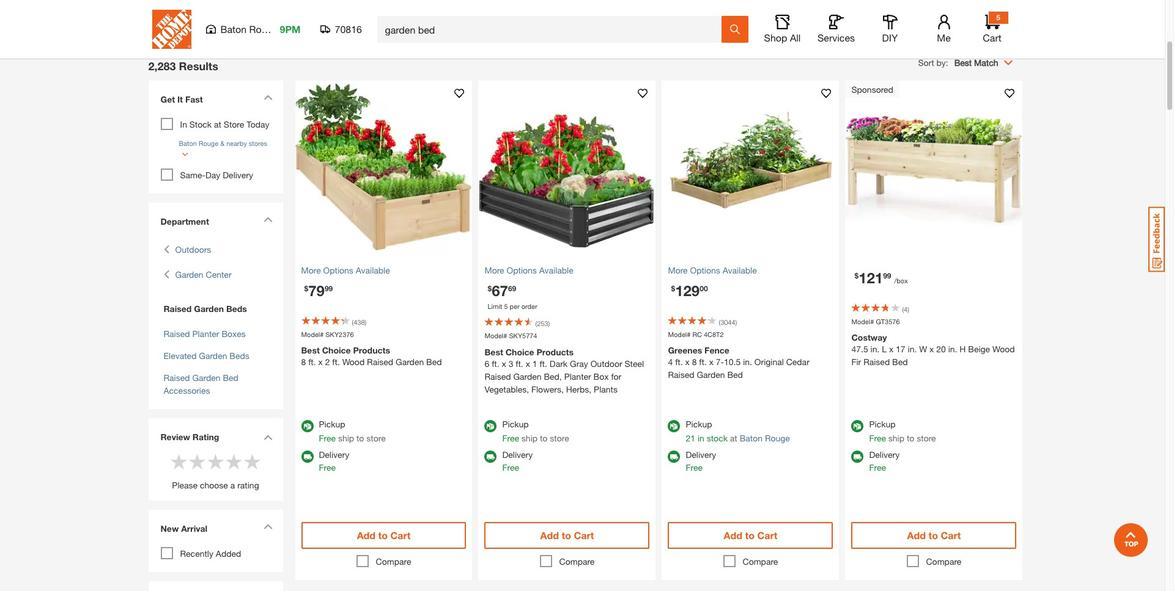 Task type: locate. For each thing, give the bounding box(es) containing it.
0 vertical spatial wood
[[992, 344, 1015, 355]]

3 pickup from the left
[[686, 419, 712, 430]]

available for pickup image
[[301, 420, 313, 433], [485, 420, 497, 433], [668, 420, 680, 433], [851, 420, 864, 433]]

choice inside best choice products 6 ft. x 3 ft. x 1 ft. dark gray outdoor steel raised garden bed, planter box for vegetables, flowers, herbs, plants
[[506, 347, 534, 357]]

1 horizontal spatial baton
[[220, 23, 247, 35]]

4
[[904, 305, 908, 313], [668, 357, 673, 368]]

( up sky5774 on the left
[[535, 320, 537, 328]]

2 horizontal spatial more
[[668, 265, 688, 275]]

choice inside best choice products 8 ft. x 2 ft. wood raised garden bed
[[322, 345, 351, 356]]

wood
[[992, 344, 1015, 355], [342, 357, 365, 368]]

$ inside $ 121 99 /box
[[855, 271, 859, 280]]

review
[[161, 432, 190, 442]]

rouge right stock
[[765, 433, 790, 444]]

caret icon image
[[263, 94, 272, 100], [263, 217, 272, 222], [263, 436, 272, 441], [263, 524, 272, 530]]

0 horizontal spatial at
[[214, 119, 221, 129]]

model# left rc
[[668, 331, 691, 338]]

delivery free for 79
[[319, 450, 349, 473]]

1 more from the left
[[301, 265, 321, 275]]

elevated garden beds link
[[164, 351, 249, 361]]

free
[[319, 433, 336, 444], [502, 433, 519, 444], [869, 433, 886, 444], [319, 463, 336, 473], [502, 463, 519, 473], [686, 463, 703, 473], [869, 463, 886, 473]]

2 horizontal spatial store
[[917, 433, 936, 444]]

available up 253
[[539, 265, 573, 275]]

1 vertical spatial beds
[[226, 304, 247, 314]]

w
[[919, 344, 927, 355]]

1 horizontal spatial 5
[[996, 13, 1000, 22]]

add for 129
[[724, 530, 742, 541]]

1 pickup free ship to store from the left
[[319, 419, 386, 444]]

2 available for pickup image from the left
[[485, 420, 497, 433]]

wood right beige
[[992, 344, 1015, 355]]

pickup 21 in stock at baton rouge
[[686, 419, 790, 444]]

add for 79
[[357, 530, 376, 541]]

( 4 )
[[902, 305, 909, 313]]

1 more options available from the left
[[301, 265, 390, 275]]

add to cart button for limit
[[485, 523, 650, 549]]

1 horizontal spatial more
[[485, 265, 504, 275]]

rating
[[193, 432, 219, 442]]

pickup inside pickup 21 in stock at baton rouge
[[686, 419, 712, 430]]

1 horizontal spatial planter
[[346, 9, 373, 19]]

4 right steel
[[668, 357, 673, 368]]

pickup
[[319, 419, 345, 430], [502, 419, 529, 430], [686, 419, 712, 430], [869, 419, 896, 430]]

ship for 79
[[338, 433, 354, 444]]

1 horizontal spatial boxes
[[333, 22, 357, 32]]

fence inside greenes fence 4 ft. x 8 ft. x 7-10.5 in. original cedar raised garden bed
[[704, 345, 729, 356]]

2 more from the left
[[485, 265, 504, 275]]

baton inside pickup 21 in stock at baton rouge
[[740, 433, 763, 444]]

raised planter boxes link right 9pm
[[313, 0, 377, 33]]

best choice products link
[[471, 0, 535, 33]]

available for pickup image for 79
[[301, 420, 313, 433]]

more options available link for 129
[[668, 264, 833, 277]]

more options available link
[[301, 264, 466, 277], [485, 264, 650, 277], [668, 264, 833, 277]]

more options available link for limit
[[485, 264, 650, 277]]

pickup free ship to store for limit
[[502, 419, 569, 444]]

1 vertical spatial planter
[[192, 329, 219, 339]]

beds inside raised garden beds
[[177, 22, 196, 32]]

$ inside $ 79 99
[[304, 284, 308, 293]]

x left 2 on the left bottom of the page
[[318, 357, 323, 368]]

79
[[308, 282, 325, 299]]

h
[[960, 344, 966, 355]]

beds for the top the raised garden beds link
[[177, 22, 196, 32]]

raised inside best choice products 8 ft. x 2 ft. wood raised garden bed
[[367, 357, 393, 368]]

$ up limit
[[488, 284, 492, 293]]

1 vertical spatial raised planter boxes
[[164, 329, 246, 339]]

99 left /box
[[883, 271, 891, 280]]

1 horizontal spatial options
[[507, 265, 537, 275]]

baton left 9pm
[[220, 23, 247, 35]]

1 horizontal spatial pickup free ship to store
[[502, 419, 569, 444]]

model# for 79
[[301, 331, 324, 338]]

raised right 2 on the left bottom of the page
[[367, 357, 393, 368]]

1 8 from the left
[[301, 357, 306, 368]]

( up sky2376
[[352, 318, 354, 326]]

5 up match
[[996, 13, 1000, 22]]

more options available up 69
[[485, 265, 573, 275]]

beds
[[177, 22, 196, 32], [226, 304, 247, 314], [230, 351, 249, 361]]

more options available up 00
[[668, 265, 757, 275]]

raised garden beds up the "2,283 results"
[[158, 9, 215, 32]]

rouge inside pickup 21 in stock at baton rouge
[[765, 433, 790, 444]]

0 horizontal spatial 99
[[325, 284, 333, 293]]

( up 4c8t2
[[719, 318, 720, 326]]

boxes inside raised planter boxes
[[333, 22, 357, 32]]

best choice products 8 ft. x 2 ft. wood raised garden bed
[[301, 345, 442, 368]]

1 add to cart button from the left
[[301, 523, 466, 549]]

2 vertical spatial planter
[[564, 371, 591, 382]]

caret icon image inside get it fast link
[[263, 94, 272, 100]]

1 horizontal spatial available shipping image
[[668, 451, 680, 463]]

2 horizontal spatial options
[[690, 265, 720, 275]]

by:
[[936, 57, 948, 68]]

1 add from the left
[[357, 530, 376, 541]]

0 horizontal spatial available shipping image
[[301, 451, 313, 463]]

1 horizontal spatial greenes
[[668, 345, 702, 356]]

raised down the l
[[864, 357, 890, 368]]

options up 00
[[690, 265, 720, 275]]

2 add to cart from the left
[[540, 530, 594, 541]]

shop all
[[764, 32, 801, 43]]

delivery free for 129
[[686, 450, 716, 473]]

more
[[301, 265, 321, 275], [485, 265, 504, 275], [668, 265, 688, 275]]

x right the l
[[889, 344, 894, 355]]

beds up the "2,283 results"
[[177, 22, 196, 32]]

0 horizontal spatial 5
[[504, 302, 508, 310]]

star symbol image up please choose a rating
[[206, 453, 225, 471]]

more up 79
[[301, 265, 321, 275]]

0 horizontal spatial ship
[[338, 433, 354, 444]]

more up 129
[[668, 265, 688, 275]]

2 options from the left
[[507, 265, 537, 275]]

cedar
[[808, 9, 832, 19], [786, 357, 809, 368]]

1 vertical spatial 99
[[325, 284, 333, 293]]

99 inside $ 79 99
[[325, 284, 333, 293]]

2 vertical spatial rouge
[[765, 433, 790, 444]]

match
[[974, 57, 998, 68]]

raised garden bed accessories
[[164, 373, 238, 396]]

delivery free
[[319, 450, 349, 473], [502, 450, 533, 473], [686, 450, 716, 473], [869, 450, 900, 473]]

pickup for 129
[[686, 419, 712, 430]]

best choice products 6 ft. x 3 ft. x 1 ft. dark gray outdoor steel raised garden bed, planter box for vegetables, flowers, herbs, plants
[[485, 347, 644, 395]]

delivery
[[223, 170, 253, 180], [319, 450, 349, 460], [502, 450, 533, 460], [686, 450, 716, 460], [869, 450, 900, 460]]

1 horizontal spatial at
[[730, 433, 737, 444]]

rating
[[237, 480, 259, 491]]

shop for shop savings
[[952, 9, 972, 19]]

more options available for limit
[[485, 265, 573, 275]]

0 horizontal spatial raised planter boxes
[[164, 329, 246, 339]]

greenes for greenes fence 4 ft. x 8 ft. x 7-10.5 in. original cedar raised garden bed
[[668, 345, 702, 356]]

at left "store"
[[214, 119, 221, 129]]

1 vertical spatial at
[[730, 433, 737, 444]]

1 horizontal spatial ship
[[522, 433, 538, 444]]

baton for baton rouge 9pm
[[220, 23, 247, 35]]

99 inside $ 121 99 /box
[[883, 271, 891, 280]]

1 available for pickup image from the left
[[301, 420, 313, 433]]

6
[[485, 359, 489, 369]]

available for 129
[[723, 265, 757, 275]]

bed left 6
[[426, 357, 442, 368]]

$ inside $ 67 69
[[488, 284, 492, 293]]

rouge left '&'
[[199, 139, 218, 147]]

star symbol image
[[170, 453, 188, 471], [188, 453, 206, 471], [206, 453, 225, 471], [225, 453, 243, 471]]

delivery for limit
[[502, 450, 533, 460]]

add to cart for limit
[[540, 530, 594, 541]]

0 vertical spatial raised planter boxes
[[317, 9, 373, 32]]

shop inside button
[[764, 32, 787, 43]]

8 left 7- on the bottom right of page
[[692, 357, 697, 368]]

0 horizontal spatial more
[[301, 265, 321, 275]]

cedar link
[[788, 0, 852, 20]]

2
[[325, 357, 330, 368]]

)
[[908, 305, 909, 313], [365, 318, 366, 326], [735, 318, 737, 326], [548, 320, 550, 328]]

99
[[883, 271, 891, 280], [325, 284, 333, 293]]

2 available shipping image from the left
[[668, 451, 680, 463]]

0 vertical spatial baton
[[220, 23, 247, 35]]

69
[[508, 284, 516, 293]]

1 horizontal spatial products
[[486, 22, 521, 32]]

3 more options available from the left
[[668, 265, 757, 275]]

bed inside costway 47.5 in. l x 17 in. w x 20 in. h beige wood fir raised bed
[[892, 357, 908, 368]]

3 add from the left
[[724, 530, 742, 541]]

2 horizontal spatial planter
[[564, 371, 591, 382]]

store for limit
[[550, 433, 569, 444]]

1 options from the left
[[323, 265, 353, 275]]

1 horizontal spatial available shipping image
[[851, 451, 864, 463]]

3 caret icon image from the top
[[263, 436, 272, 441]]

ft. right 1
[[540, 359, 547, 369]]

1 caret icon image from the top
[[263, 94, 272, 100]]

1 available shipping image from the left
[[485, 451, 497, 463]]

raised planter boxes up elevated garden beds link
[[164, 329, 246, 339]]

3 available from the left
[[723, 265, 757, 275]]

more options available for 79
[[301, 265, 390, 275]]

in
[[698, 433, 704, 444]]

steel
[[625, 359, 644, 369]]

1 store from the left
[[366, 433, 386, 444]]

available shipping image
[[301, 451, 313, 463], [851, 451, 864, 463]]

more up 67
[[485, 265, 504, 275]]

baton right stock
[[740, 433, 763, 444]]

planter up herbs,
[[564, 371, 591, 382]]

5 for cart
[[996, 13, 1000, 22]]

it
[[177, 94, 183, 104]]

) for 79
[[365, 318, 366, 326]]

99 up model# sky2376
[[325, 284, 333, 293]]

available shipping image for 79's available for pickup image
[[301, 451, 313, 463]]

0 vertical spatial rouge
[[249, 23, 278, 35]]

shop left savings
[[952, 9, 972, 19]]

0 horizontal spatial store
[[366, 433, 386, 444]]

2 add to cart button from the left
[[485, 523, 650, 549]]

in. left w
[[908, 344, 917, 355]]

available shipping image for limit
[[485, 451, 497, 463]]

shop
[[952, 9, 972, 19], [764, 32, 787, 43]]

pickup for 79
[[319, 419, 345, 430]]

star symbol image up a
[[225, 453, 243, 471]]

cart for 79
[[390, 530, 411, 541]]

2 vertical spatial baton
[[740, 433, 763, 444]]

products inside best choice products 8 ft. x 2 ft. wood raised garden bed
[[353, 345, 390, 356]]

boxes right 9pm
[[333, 22, 357, 32]]

2 more options available from the left
[[485, 265, 573, 275]]

options up $ 79 99
[[323, 265, 353, 275]]

( 438 )
[[352, 318, 366, 326]]

rouge left 9pm
[[249, 23, 278, 35]]

1 compare from the left
[[376, 557, 411, 567]]

0 vertical spatial beds
[[177, 22, 196, 32]]

star symbol image
[[243, 453, 261, 471]]

per
[[510, 302, 520, 310]]

0 horizontal spatial fence
[[667, 9, 691, 19]]

more options available up $ 79 99
[[301, 265, 390, 275]]

added
[[216, 549, 241, 559]]

2 pickup free ship to store from the left
[[502, 419, 569, 444]]

2 caret icon image from the top
[[263, 217, 272, 222]]

1 horizontal spatial raised planter boxes link
[[313, 0, 377, 33]]

4 add from the left
[[907, 530, 926, 541]]

0 vertical spatial 99
[[883, 271, 891, 280]]

$ left 00
[[671, 284, 675, 293]]

more options available link up the 438
[[301, 264, 466, 277]]

2 pickup from the left
[[502, 419, 529, 430]]

2 horizontal spatial more options available
[[668, 265, 757, 275]]

8 left 2 on the left bottom of the page
[[301, 357, 306, 368]]

delivery for 79
[[319, 450, 349, 460]]

best inside best choice products
[[480, 9, 497, 19]]

bed,
[[544, 371, 562, 382]]

0 horizontal spatial 8
[[301, 357, 306, 368]]

0 horizontal spatial products
[[353, 345, 390, 356]]

available for pickup image for limit
[[485, 420, 497, 433]]

3 add to cart button from the left
[[668, 523, 833, 549]]

) for 129
[[735, 318, 737, 326]]

What can we help you find today? search field
[[385, 17, 721, 42]]

1 vertical spatial shop
[[764, 32, 787, 43]]

1 add to cart from the left
[[357, 530, 411, 541]]

2 horizontal spatial ship
[[888, 433, 904, 444]]

0 vertical spatial 5
[[996, 13, 1000, 22]]

model# up costway
[[851, 318, 874, 326]]

raised inside raised garden bed accessories
[[164, 373, 190, 383]]

ft. left 7- on the bottom right of page
[[699, 357, 707, 368]]

planter up elevated garden beds link
[[192, 329, 219, 339]]

1 vertical spatial rouge
[[199, 139, 218, 147]]

1 star symbol image from the left
[[170, 453, 188, 471]]

5 inside cart 5
[[996, 13, 1000, 22]]

boxes up elevated garden beds link
[[222, 329, 246, 339]]

1 vertical spatial raised garden beds link
[[161, 302, 271, 315]]

cedar right original
[[786, 357, 809, 368]]

4 star symbol image from the left
[[225, 453, 243, 471]]

star symbol image up please
[[170, 453, 188, 471]]

3 available for pickup image from the left
[[668, 420, 680, 433]]

raised planter boxes link up elevated garden beds link
[[164, 329, 246, 339]]

1 delivery free from the left
[[319, 450, 349, 473]]

review rating
[[161, 432, 219, 442]]

in. left h
[[948, 344, 957, 355]]

outdoor
[[591, 359, 622, 369]]

1 horizontal spatial available
[[539, 265, 573, 275]]

0 horizontal spatial more options available
[[301, 265, 390, 275]]

0 horizontal spatial available
[[356, 265, 390, 275]]

2 horizontal spatial products
[[537, 347, 574, 357]]

greenes inside greenes fence 4 ft. x 8 ft. x 7-10.5 in. original cedar raised garden bed
[[668, 345, 702, 356]]

sky5774
[[509, 332, 537, 340]]

wood right 2 on the left bottom of the page
[[342, 357, 365, 368]]

1 horizontal spatial shop
[[952, 9, 972, 19]]

options for 79
[[323, 265, 353, 275]]

2 more options available link from the left
[[485, 264, 650, 277]]

nearby
[[226, 139, 247, 147]]

( down /box
[[902, 305, 904, 313]]

3 delivery free from the left
[[686, 450, 716, 473]]

recently added
[[180, 549, 241, 559]]

2,283
[[148, 59, 176, 72]]

options
[[323, 265, 353, 275], [507, 265, 537, 275], [690, 265, 720, 275]]

( for 79
[[352, 318, 354, 326]]

0 vertical spatial boxes
[[333, 22, 357, 32]]

wood inside best choice products 8 ft. x 2 ft. wood raised garden bed
[[342, 357, 365, 368]]

star symbol image down review rating link
[[188, 453, 206, 471]]

recently added link
[[180, 549, 241, 559]]

0 horizontal spatial rouge
[[199, 139, 218, 147]]

model# left sky2376
[[301, 331, 324, 338]]

3 compare from the left
[[743, 557, 778, 567]]

3044
[[720, 318, 735, 326]]

( for limit
[[535, 320, 537, 328]]

x left 1
[[526, 359, 530, 369]]

raised down model# rc 4c8t2
[[668, 370, 694, 380]]

available shipping image
[[485, 451, 497, 463], [668, 451, 680, 463]]

1 vertical spatial fence
[[704, 345, 729, 356]]

in. left the l
[[870, 344, 880, 355]]

options for 129
[[690, 265, 720, 275]]

2 compare from the left
[[559, 557, 595, 567]]

caret icon image inside department link
[[263, 217, 272, 222]]

garden center
[[175, 269, 231, 280]]

new
[[161, 524, 179, 534]]

1 ship from the left
[[338, 433, 354, 444]]

caret icon image inside new arrival link
[[263, 524, 272, 530]]

get it fast
[[161, 94, 203, 104]]

services
[[818, 32, 855, 43]]

0 horizontal spatial pickup free ship to store
[[319, 419, 386, 444]]

for
[[611, 371, 621, 382]]

0 vertical spatial planter
[[346, 9, 373, 19]]

17
[[896, 344, 905, 355]]

ft. right 3
[[516, 359, 523, 369]]

3 add to cart from the left
[[724, 530, 777, 541]]

1 horizontal spatial store
[[550, 433, 569, 444]]

options up 69
[[507, 265, 537, 275]]

2 horizontal spatial pickup free ship to store
[[869, 419, 936, 444]]

1 horizontal spatial rouge
[[249, 23, 278, 35]]

0 horizontal spatial more options available link
[[301, 264, 466, 277]]

raised up vegetables, on the left of the page
[[485, 371, 511, 382]]

1 vertical spatial 4
[[668, 357, 673, 368]]

raised planter boxes right 9pm
[[317, 9, 373, 32]]

ship
[[338, 433, 354, 444], [522, 433, 538, 444], [888, 433, 904, 444]]

at inside pickup 21 in stock at baton rouge
[[730, 433, 737, 444]]

1 horizontal spatial more options available link
[[485, 264, 650, 277]]

bed inside best choice products 8 ft. x 2 ft. wood raised garden bed
[[426, 357, 442, 368]]

raised garden beds link up the "2,283 results"
[[154, 0, 219, 33]]

store
[[366, 433, 386, 444], [550, 433, 569, 444], [917, 433, 936, 444]]

greenes fence 4 ft. x 8 ft. x 7-10.5 in. original cedar raised garden bed
[[668, 345, 809, 380]]

( for 129
[[719, 318, 720, 326]]

model# sky5774
[[485, 332, 537, 340]]

add to cart
[[357, 530, 411, 541], [540, 530, 594, 541], [724, 530, 777, 541], [907, 530, 961, 541]]

1 horizontal spatial wood
[[992, 344, 1015, 355]]

baton rouge & nearby stores
[[179, 139, 267, 147]]

2 ship from the left
[[522, 433, 538, 444]]

3 more from the left
[[668, 265, 688, 275]]

raised garden beds link down center
[[161, 302, 271, 315]]

more options available link up order
[[485, 264, 650, 277]]

) for limit
[[548, 320, 550, 328]]

raised up accessories
[[164, 373, 190, 383]]

1 available from the left
[[356, 265, 390, 275]]

3 options from the left
[[690, 265, 720, 275]]

0 horizontal spatial boxes
[[222, 329, 246, 339]]

get
[[161, 94, 175, 104]]

best for best choice products 8 ft. x 2 ft. wood raised garden bed
[[301, 345, 320, 356]]

same-day delivery
[[180, 170, 253, 180]]

4 compare from the left
[[926, 557, 961, 567]]

1 horizontal spatial 8
[[692, 357, 697, 368]]

products inside best choice products 6 ft. x 3 ft. x 1 ft. dark gray outdoor steel raised garden bed, planter box for vegetables, flowers, herbs, plants
[[537, 347, 574, 357]]

0 horizontal spatial baton
[[179, 139, 197, 147]]

2 add from the left
[[540, 530, 559, 541]]

0 vertical spatial at
[[214, 119, 221, 129]]

2 available from the left
[[539, 265, 573, 275]]

available up ( 3044 )
[[723, 265, 757, 275]]

0 vertical spatial fence
[[667, 9, 691, 19]]

0 horizontal spatial options
[[323, 265, 353, 275]]

$ left /box
[[855, 271, 859, 280]]

dark
[[550, 359, 568, 369]]

2 vertical spatial beds
[[230, 351, 249, 361]]

choice for limit
[[506, 347, 534, 357]]

4 caret icon image from the top
[[263, 524, 272, 530]]

bed down 17
[[892, 357, 908, 368]]

bed down '10.5'
[[727, 370, 743, 380]]

10.5
[[724, 357, 741, 368]]

4 down /box
[[904, 305, 908, 313]]

1 vertical spatial 5
[[504, 302, 508, 310]]

0 vertical spatial shop
[[952, 9, 972, 19]]

cart for limit
[[574, 530, 594, 541]]

pickup for limit
[[502, 419, 529, 430]]

2 horizontal spatial more options available link
[[668, 264, 833, 277]]

best inside best choice products 8 ft. x 2 ft. wood raised garden bed
[[301, 345, 320, 356]]

vegetables,
[[485, 384, 529, 395]]

0 horizontal spatial greenes
[[633, 9, 665, 19]]

2 delivery free from the left
[[502, 450, 533, 473]]

accessories
[[164, 386, 210, 396]]

gt3576
[[876, 318, 900, 326]]

at right stock
[[730, 433, 737, 444]]

beds for the raised garden beds link to the bottom
[[226, 304, 247, 314]]

new arrival link
[[154, 516, 277, 545]]

pickup free ship to store for 79
[[319, 419, 386, 444]]

1 pickup from the left
[[319, 419, 345, 430]]

$ inside $ 129 00
[[671, 284, 675, 293]]

available up the 438
[[356, 265, 390, 275]]

0 horizontal spatial shop
[[764, 32, 787, 43]]

cedar up services
[[808, 9, 832, 19]]

2 available shipping image from the left
[[851, 451, 864, 463]]

0 vertical spatial cedar
[[808, 9, 832, 19]]

0 horizontal spatial raised planter boxes link
[[164, 329, 246, 339]]

model# left sky5774 on the left
[[485, 332, 507, 340]]

5 left per
[[504, 302, 508, 310]]

model# sky2376
[[301, 331, 354, 338]]

baton
[[220, 23, 247, 35], [179, 139, 197, 147], [740, 433, 763, 444]]

0 horizontal spatial wood
[[342, 357, 365, 368]]

1 vertical spatial cedar
[[786, 357, 809, 368]]

2 store from the left
[[550, 433, 569, 444]]

1 vertical spatial wood
[[342, 357, 365, 368]]

1 vertical spatial greenes
[[668, 345, 702, 356]]

1 available shipping image from the left
[[301, 451, 313, 463]]

bed down "elevated garden beds"
[[223, 373, 238, 383]]

4 pickup from the left
[[869, 419, 896, 430]]

beds up raised garden bed accessories
[[230, 351, 249, 361]]

baton down in
[[179, 139, 197, 147]]

0 horizontal spatial 4
[[668, 357, 673, 368]]

2 8 from the left
[[692, 357, 697, 368]]

4 add to cart from the left
[[907, 530, 961, 541]]

diy
[[882, 32, 898, 43]]

best inside best choice products 6 ft. x 3 ft. x 1 ft. dark gray outdoor steel raised garden bed, planter box for vegetables, flowers, herbs, plants
[[485, 347, 503, 357]]

1 more options available link from the left
[[301, 264, 466, 277]]

x right w
[[929, 344, 934, 355]]

more options available
[[301, 265, 390, 275], [485, 265, 573, 275], [668, 265, 757, 275]]

5
[[996, 13, 1000, 22], [504, 302, 508, 310]]

0 vertical spatial greenes
[[633, 9, 665, 19]]

shop left all
[[764, 32, 787, 43]]

1 vertical spatial raised planter boxes link
[[164, 329, 246, 339]]

garden inside greenes fence 4 ft. x 8 ft. x 7-10.5 in. original cedar raised garden bed
[[697, 370, 725, 380]]

0 horizontal spatial planter
[[192, 329, 219, 339]]

2 star symbol image from the left
[[188, 453, 206, 471]]

1 horizontal spatial fence
[[704, 345, 729, 356]]

3 pickup free ship to store from the left
[[869, 419, 936, 444]]

raised inside best choice products 6 ft. x 3 ft. x 1 ft. dark gray outdoor steel raised garden bed, planter box for vegetables, flowers, herbs, plants
[[485, 371, 511, 382]]

more options available link up 00
[[668, 264, 833, 277]]

costway
[[851, 333, 887, 343]]

2 horizontal spatial rouge
[[765, 433, 790, 444]]

model# for limit
[[485, 332, 507, 340]]

$ up model# sky2376
[[304, 284, 308, 293]]

1 horizontal spatial more options available
[[485, 265, 573, 275]]

0 horizontal spatial available shipping image
[[485, 451, 497, 463]]

stock
[[707, 433, 728, 444]]

0 vertical spatial 4
[[904, 305, 908, 313]]

3 more options available link from the left
[[668, 264, 833, 277]]

rouge for &
[[199, 139, 218, 147]]

$ for 79
[[304, 284, 308, 293]]

planter up 70816
[[346, 9, 373, 19]]

8 inside greenes fence 4 ft. x 8 ft. x 7-10.5 in. original cedar raised garden bed
[[692, 357, 697, 368]]

2 horizontal spatial baton
[[740, 433, 763, 444]]

raised garden beds down garden center
[[164, 304, 247, 314]]

1 horizontal spatial 99
[[883, 271, 891, 280]]

beds down center
[[226, 304, 247, 314]]

in. right '10.5'
[[743, 357, 752, 368]]



Task type: vqa. For each thing, say whether or not it's contained in the screenshot.
Sponsored
yes



Task type: describe. For each thing, give the bounding box(es) containing it.
1 horizontal spatial raised planter boxes
[[317, 9, 373, 32]]

products inside best choice products
[[486, 22, 521, 32]]

review rating link
[[161, 431, 240, 444]]

me button
[[924, 15, 963, 44]]

shop savings link
[[946, 0, 1010, 20]]

box
[[594, 371, 609, 382]]

raised inside costway 47.5 in. l x 17 in. w x 20 in. h beige wood fir raised bed
[[864, 357, 890, 368]]

in stock at store today link
[[180, 119, 269, 129]]

available for limit
[[539, 265, 573, 275]]

planter inside raised planter boxes
[[346, 9, 373, 19]]

in stock at store today
[[180, 119, 269, 129]]

$ 67 69
[[488, 282, 516, 299]]

ft. down model# rc 4c8t2
[[675, 357, 683, 368]]

flowers,
[[531, 384, 564, 395]]

rouge for 9pm
[[249, 23, 278, 35]]

available for 79
[[356, 265, 390, 275]]

stores
[[249, 139, 267, 147]]

baton rouge 9pm
[[220, 23, 301, 35]]

1 horizontal spatial 4
[[904, 305, 908, 313]]

47.5 in. l x 17 in. w x 20 in. h beige wood fir raised bed image
[[845, 80, 1023, 258]]

70816 button
[[320, 23, 362, 35]]

garden inside best choice products 6 ft. x 3 ft. x 1 ft. dark gray outdoor steel raised garden bed, planter box for vegetables, flowers, herbs, plants
[[513, 371, 542, 382]]

add to cart button for 79
[[301, 523, 466, 549]]

4 delivery free from the left
[[869, 450, 900, 473]]

available shipping image for 1st available for pickup image from right
[[851, 451, 864, 463]]

4c8t2
[[704, 331, 724, 338]]

cart for 129
[[757, 530, 777, 541]]

all
[[790, 32, 801, 43]]

5 for limit
[[504, 302, 508, 310]]

new arrival
[[161, 524, 207, 534]]

47.5
[[851, 344, 868, 355]]

caret icon image for department
[[263, 217, 272, 222]]

70816
[[335, 23, 362, 35]]

7-
[[716, 357, 724, 368]]

beige
[[968, 344, 990, 355]]

add to cart button for 129
[[668, 523, 833, 549]]

x down model# rc 4c8t2
[[685, 357, 690, 368]]

feedback link image
[[1148, 207, 1165, 273]]

253
[[537, 320, 548, 328]]

choice inside best choice products
[[500, 9, 527, 19]]

$ 129 00
[[671, 282, 708, 299]]

more options available link for 79
[[301, 264, 466, 277]]

$ for 129
[[671, 284, 675, 293]]

more for limit
[[485, 265, 504, 275]]

1
[[532, 359, 537, 369]]

model# rc 4c8t2
[[668, 331, 724, 338]]

caret icon image for get it fast
[[263, 94, 272, 100]]

best for best choice products
[[480, 9, 497, 19]]

original
[[754, 357, 784, 368]]

raised down back caret icon
[[164, 304, 192, 314]]

add for limit
[[540, 530, 559, 541]]

ft. right 2 on the left bottom of the page
[[332, 357, 340, 368]]

choice for 79
[[322, 345, 351, 356]]

x left 7- on the bottom right of page
[[709, 357, 714, 368]]

ft. left 2 on the left bottom of the page
[[308, 357, 316, 368]]

options for limit
[[507, 265, 537, 275]]

00
[[700, 284, 708, 293]]

savings
[[975, 9, 1005, 19]]

x left 3
[[502, 359, 506, 369]]

delivery for 129
[[686, 450, 716, 460]]

cedar inside greenes fence 4 ft. x 8 ft. x 7-10.5 in. original cedar raised garden bed
[[786, 357, 809, 368]]

0 vertical spatial raised garden beds link
[[154, 0, 219, 33]]

limit 5 per order
[[488, 302, 537, 310]]

in. inside greenes fence 4 ft. x 8 ft. x 7-10.5 in. original cedar raised garden bed
[[743, 357, 752, 368]]

planter inside best choice products 6 ft. x 3 ft. x 1 ft. dark gray outdoor steel raised garden bed, planter box for vegetables, flowers, herbs, plants
[[564, 371, 591, 382]]

6 ft. x 3 ft. x 1 ft. dark gray outdoor steel raised garden bed, planter box for vegetables, flowers, herbs, plants image
[[478, 80, 656, 258]]

67
[[492, 282, 508, 299]]

cedar inside cedar link
[[808, 9, 832, 19]]

stock
[[189, 119, 212, 129]]

1 vertical spatial boxes
[[222, 329, 246, 339]]

fence for greenes fence
[[667, 9, 691, 19]]

the home depot logo image
[[152, 10, 191, 49]]

available shipping image for 129
[[668, 451, 680, 463]]

21
[[686, 433, 695, 444]]

shop all button
[[763, 15, 802, 44]]

order
[[521, 302, 537, 310]]

plants
[[594, 384, 618, 395]]

8 ft. x 2 ft. wood raised garden bed image
[[295, 80, 472, 258]]

back caret image
[[164, 243, 169, 256]]

3 store from the left
[[917, 433, 936, 444]]

129
[[675, 282, 700, 299]]

recently
[[180, 549, 213, 559]]

more for 129
[[668, 265, 688, 275]]

4 ft. x 8 ft. x 7-10.5 in. original cedar raised garden bed image
[[662, 80, 839, 258]]

8 inside best choice products 8 ft. x 2 ft. wood raised garden bed
[[301, 357, 306, 368]]

greenes for greenes fence
[[633, 9, 665, 19]]

ft. right 6
[[492, 359, 499, 369]]

121
[[859, 269, 883, 286]]

garden inside best choice products 8 ft. x 2 ft. wood raised garden bed
[[396, 357, 424, 368]]

available for pickup image for 129
[[668, 420, 680, 433]]

rc
[[692, 331, 702, 338]]

bed inside greenes fence 4 ft. x 8 ft. x 7-10.5 in. original cedar raised garden bed
[[727, 370, 743, 380]]

20
[[936, 344, 946, 355]]

garden inside garden center 'link'
[[175, 269, 203, 280]]

99 for 121
[[883, 271, 891, 280]]

4 available for pickup image from the left
[[851, 420, 864, 433]]

$ for 121
[[855, 271, 859, 280]]

fir
[[851, 357, 861, 368]]

sky2376
[[326, 331, 354, 338]]

diy button
[[870, 15, 910, 44]]

services button
[[817, 15, 856, 44]]

more options available for 129
[[668, 265, 757, 275]]

best choice products
[[480, 9, 527, 32]]

raised up 70816 button
[[317, 9, 343, 19]]

$ for 67
[[488, 284, 492, 293]]

compare for limit
[[559, 557, 595, 567]]

fast
[[185, 94, 203, 104]]

add to cart for 79
[[357, 530, 411, 541]]

raised inside greenes fence 4 ft. x 8 ft. x 7-10.5 in. original cedar raised garden bed
[[668, 370, 694, 380]]

raised up 2,283
[[158, 9, 184, 19]]

wood inside costway 47.5 in. l x 17 in. w x 20 in. h beige wood fir raised bed
[[992, 344, 1015, 355]]

3 star symbol image from the left
[[206, 453, 225, 471]]

results
[[179, 59, 218, 72]]

1 vertical spatial raised garden beds
[[164, 304, 247, 314]]

438
[[354, 318, 365, 326]]

products for limit
[[537, 347, 574, 357]]

compare for 79
[[376, 557, 411, 567]]

&
[[220, 139, 224, 147]]

0 vertical spatial raised planter boxes link
[[313, 0, 377, 33]]

ship for limit
[[522, 433, 538, 444]]

in
[[180, 119, 187, 129]]

99 for 79
[[325, 284, 333, 293]]

baton rouge link
[[740, 433, 790, 444]]

garden center link
[[175, 268, 231, 281]]

greenes fence
[[633, 9, 691, 19]]

garden inside raised garden bed accessories
[[192, 373, 220, 383]]

department link
[[154, 209, 277, 234]]

baton for baton rouge & nearby stores
[[179, 139, 197, 147]]

4 add to cart button from the left
[[851, 523, 1017, 549]]

shop for shop all
[[764, 32, 787, 43]]

3 ship from the left
[[888, 433, 904, 444]]

x inside best choice products 8 ft. x 2 ft. wood raised garden bed
[[318, 357, 323, 368]]

herbs,
[[566, 384, 591, 395]]

raised garden bed accessories link
[[164, 373, 238, 396]]

( 3044 )
[[719, 318, 737, 326]]

caret icon image for new arrival
[[263, 524, 272, 530]]

back caret image
[[164, 268, 169, 281]]

$ 79 99
[[304, 282, 333, 299]]

sponsored
[[851, 84, 893, 94]]

sort by: best match
[[918, 57, 998, 68]]

products for 79
[[353, 345, 390, 356]]

3
[[509, 359, 513, 369]]

store for 79
[[366, 433, 386, 444]]

compare for 129
[[743, 557, 778, 567]]

model# gt3576
[[851, 318, 900, 326]]

add to cart for 129
[[724, 530, 777, 541]]

bed inside raised garden bed accessories
[[223, 373, 238, 383]]

raised up elevated
[[164, 329, 190, 339]]

best for best choice products 6 ft. x 3 ft. x 1 ft. dark gray outdoor steel raised garden bed, planter box for vegetables, flowers, herbs, plants
[[485, 347, 503, 357]]

department
[[161, 216, 209, 227]]

gray
[[570, 359, 588, 369]]

store
[[224, 119, 244, 129]]

choose
[[200, 480, 228, 491]]

fence for greenes fence 4 ft. x 8 ft. x 7-10.5 in. original cedar raised garden bed
[[704, 345, 729, 356]]

more for 79
[[301, 265, 321, 275]]

delivery free for limit
[[502, 450, 533, 473]]

4 inside greenes fence 4 ft. x 8 ft. x 7-10.5 in. original cedar raised garden bed
[[668, 357, 673, 368]]

model# for 129
[[668, 331, 691, 338]]

outdoors link
[[175, 243, 211, 256]]

me
[[937, 32, 951, 43]]

0 vertical spatial raised garden beds
[[158, 9, 215, 32]]

/box
[[894, 277, 908, 285]]

elevated garden beds
[[164, 351, 249, 361]]

arrival
[[181, 524, 207, 534]]

day
[[205, 170, 220, 180]]

same-day delivery link
[[180, 170, 253, 180]]

center
[[206, 269, 231, 280]]



